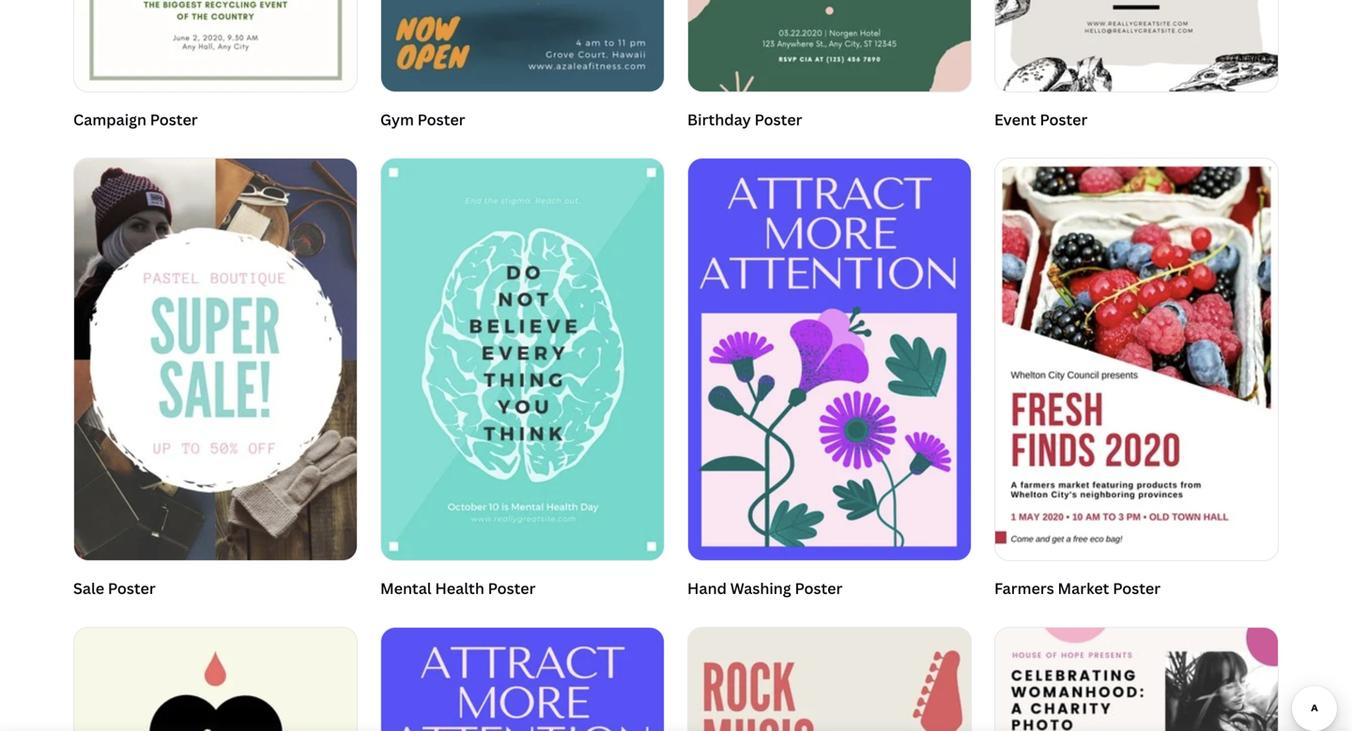 Task type: describe. For each thing, give the bounding box(es) containing it.
washing
[[730, 579, 791, 599]]

poster inside sale poster link
[[108, 579, 156, 599]]

gym poster link
[[380, 0, 665, 135]]

birthday poster image
[[688, 0, 971, 91]]

farmers
[[995, 579, 1054, 599]]

hand washing poster link
[[688, 158, 972, 605]]

campaign
[[73, 109, 147, 129]]

event poster
[[995, 109, 1088, 129]]

event poster image
[[996, 0, 1278, 91]]

sale poster image
[[74, 159, 357, 561]]

mental
[[380, 579, 432, 599]]

lost cat poster image
[[381, 628, 664, 732]]

gym poster
[[380, 109, 465, 129]]

market
[[1058, 579, 1110, 599]]

world blood donor day poster image
[[74, 628, 357, 732]]

gym poster image
[[381, 0, 664, 91]]

campaign poster
[[73, 109, 198, 129]]

poster inside "farmers market poster" link
[[1113, 579, 1161, 599]]

mental health poster link
[[380, 158, 665, 605]]

birthday
[[688, 109, 751, 129]]

campaign poster image
[[74, 0, 357, 91]]

event
[[995, 109, 1037, 129]]



Task type: vqa. For each thing, say whether or not it's contained in the screenshot.
Create a design
no



Task type: locate. For each thing, give the bounding box(es) containing it.
hand washing poster image
[[688, 159, 971, 561]]

fall festival poster image
[[688, 628, 971, 732]]

poster inside mental health poster link
[[488, 579, 536, 599]]

poster right campaign
[[150, 109, 198, 129]]

poster inside the 'hand washing poster' link
[[795, 579, 843, 599]]

poster inside gym poster 'link'
[[418, 109, 465, 129]]

sale poster
[[73, 579, 156, 599]]

poster right health
[[488, 579, 536, 599]]

sale poster link
[[73, 158, 358, 605]]

birthday poster
[[688, 109, 803, 129]]

health
[[435, 579, 484, 599]]

poster right market
[[1113, 579, 1161, 599]]

mental health poster
[[380, 579, 536, 599]]

poster
[[150, 109, 198, 129], [418, 109, 465, 129], [755, 109, 803, 129], [1040, 109, 1088, 129], [108, 579, 156, 599], [488, 579, 536, 599], [795, 579, 843, 599], [1113, 579, 1161, 599]]

hand washing poster
[[688, 579, 843, 599]]

mental health poster image
[[381, 159, 664, 561]]

farmers market poster link
[[995, 158, 1279, 605]]

poster inside campaign poster link
[[150, 109, 198, 129]]

sale
[[73, 579, 104, 599]]

poster right birthday
[[755, 109, 803, 129]]

gym
[[380, 109, 414, 129]]

farmers market poster
[[995, 579, 1161, 599]]

poster right gym
[[418, 109, 465, 129]]

hand
[[688, 579, 727, 599]]

farmers market poster image
[[996, 159, 1278, 561]]

birthday poster link
[[688, 0, 972, 135]]

poster right sale
[[108, 579, 156, 599]]

event poster link
[[995, 0, 1279, 135]]

women's rights poster image
[[996, 628, 1278, 732]]

poster right washing
[[795, 579, 843, 599]]

poster right event
[[1040, 109, 1088, 129]]

poster inside event poster 'link'
[[1040, 109, 1088, 129]]

campaign poster link
[[73, 0, 358, 135]]

poster inside the "birthday poster" link
[[755, 109, 803, 129]]



